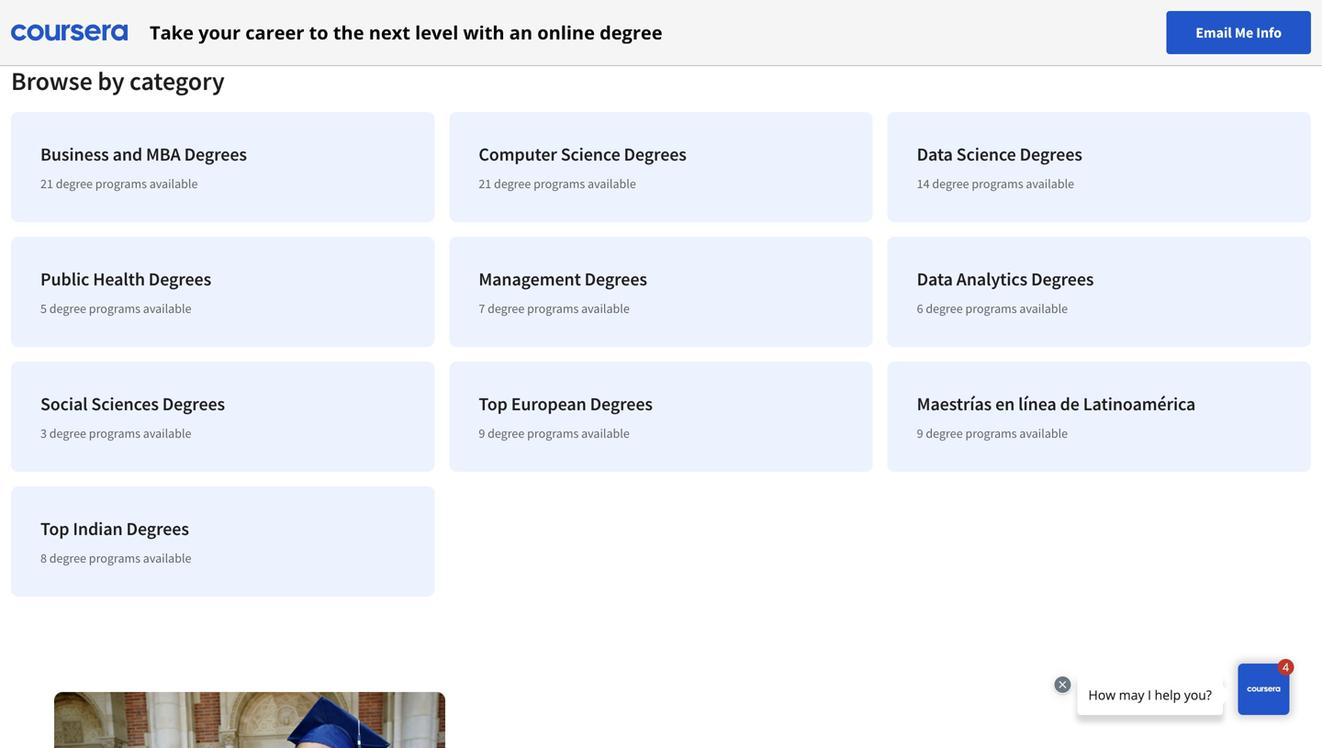 Task type: locate. For each thing, give the bounding box(es) containing it.
programs for public health degrees
[[89, 300, 141, 317]]

take your career to the next level with an online degree
[[150, 20, 663, 45]]

available down social sciences degrees
[[143, 425, 191, 442]]

1 vertical spatial data
[[917, 268, 953, 291]]

degree
[[600, 20, 663, 45], [56, 175, 93, 192], [494, 175, 531, 192], [933, 175, 970, 192], [49, 300, 86, 317], [488, 300, 525, 317], [926, 300, 963, 317], [49, 425, 86, 442], [488, 425, 525, 442], [926, 425, 963, 442], [49, 550, 86, 567]]

degree for top indian degrees
[[49, 550, 86, 567]]

9 degree programs available down european
[[479, 425, 630, 442]]

business
[[40, 143, 109, 166]]

8 degree programs available
[[40, 550, 191, 567]]

data
[[917, 143, 953, 166], [917, 268, 953, 291]]

public
[[40, 268, 89, 291]]

2 9 degree programs available from the left
[[917, 425, 1068, 442]]

degree for public health degrees
[[49, 300, 86, 317]]

programs down the en
[[966, 425, 1017, 442]]

data up the 14
[[917, 143, 953, 166]]

by
[[98, 65, 124, 97]]

available for computer science degrees
[[588, 175, 636, 192]]

computer
[[479, 143, 557, 166]]

0 horizontal spatial 21
[[40, 175, 53, 192]]

top left european
[[479, 393, 508, 416]]

1 horizontal spatial top
[[479, 393, 508, 416]]

9
[[479, 425, 485, 442], [917, 425, 924, 442]]

0 vertical spatial data
[[917, 143, 953, 166]]

level
[[415, 20, 459, 45]]

online
[[537, 20, 595, 45]]

0 vertical spatial top
[[479, 393, 508, 416]]

programs for top european degrees
[[527, 425, 579, 442]]

9 down top european degrees
[[479, 425, 485, 442]]

degree down the computer
[[494, 175, 531, 192]]

degrees for data analytics degrees
[[1032, 268, 1094, 291]]

21 degree programs available down "computer science degrees"
[[479, 175, 636, 192]]

1 vertical spatial list
[[4, 105, 1319, 604]]

1 vertical spatial top
[[40, 518, 69, 541]]

programs for computer science degrees
[[534, 175, 585, 192]]

programs down sciences
[[89, 425, 141, 442]]

programs
[[95, 175, 147, 192], [534, 175, 585, 192], [972, 175, 1024, 192], [89, 300, 141, 317], [527, 300, 579, 317], [966, 300, 1017, 317], [89, 425, 141, 442], [527, 425, 579, 442], [966, 425, 1017, 442], [89, 550, 141, 567]]

2 21 from the left
[[479, 175, 492, 192]]

available down "computer science degrees"
[[588, 175, 636, 192]]

0 horizontal spatial 9
[[479, 425, 485, 442]]

5
[[40, 300, 47, 317]]

available for management degrees
[[581, 300, 630, 317]]

21 down the computer
[[479, 175, 492, 192]]

programs down european
[[527, 425, 579, 442]]

available down línea
[[1020, 425, 1068, 442]]

2 9 from the left
[[917, 425, 924, 442]]

programs down management degrees
[[527, 300, 579, 317]]

degree for top european degrees
[[488, 425, 525, 442]]

programs for social sciences degrees
[[89, 425, 141, 442]]

science
[[561, 143, 621, 166], [957, 143, 1016, 166]]

me
[[1235, 23, 1254, 42]]

data science degrees
[[917, 143, 1083, 166]]

7 degree programs available
[[479, 300, 630, 317]]

3 degree programs available
[[40, 425, 191, 442]]

degree for management degrees
[[488, 300, 525, 317]]

programs down "computer science degrees"
[[534, 175, 585, 192]]

1 horizontal spatial 21
[[479, 175, 492, 192]]

degrees for social sciences degrees
[[162, 393, 225, 416]]

programs down top indian degrees
[[89, 550, 141, 567]]

1 data from the top
[[917, 143, 953, 166]]

0 horizontal spatial 21 degree programs available
[[40, 175, 198, 192]]

0 horizontal spatial 9 degree programs available
[[479, 425, 630, 442]]

available down top european degrees
[[581, 425, 630, 442]]

2 list from the top
[[4, 105, 1319, 604]]

social sciences degrees
[[40, 393, 225, 416]]

2 science from the left
[[957, 143, 1016, 166]]

programs down and
[[95, 175, 147, 192]]

9 degree programs available for european
[[479, 425, 630, 442]]

science up 14 degree programs available
[[957, 143, 1016, 166]]

1 horizontal spatial 21 degree programs available
[[479, 175, 636, 192]]

programs down data science degrees
[[972, 175, 1024, 192]]

available for public health degrees
[[143, 300, 191, 317]]

top european degrees
[[479, 393, 653, 416]]

0 horizontal spatial science
[[561, 143, 621, 166]]

degree down european
[[488, 425, 525, 442]]

programs for management degrees
[[527, 300, 579, 317]]

the
[[333, 20, 364, 45]]

available down data analytics degrees
[[1020, 300, 1068, 317]]

list
[[4, 0, 1319, 28], [4, 105, 1319, 604]]

1 science from the left
[[561, 143, 621, 166]]

maestrías en línea de latinoamérica
[[917, 393, 1196, 416]]

available for top indian degrees
[[143, 550, 191, 567]]

science right the computer
[[561, 143, 621, 166]]

list containing business and mba degrees
[[4, 105, 1319, 604]]

0 horizontal spatial top
[[40, 518, 69, 541]]

top
[[479, 393, 508, 416], [40, 518, 69, 541]]

sciences
[[91, 393, 159, 416]]

list item
[[4, 0, 442, 28], [442, 0, 880, 28]]

available down data science degrees
[[1026, 175, 1075, 192]]

available
[[149, 175, 198, 192], [588, 175, 636, 192], [1026, 175, 1075, 192], [143, 300, 191, 317], [581, 300, 630, 317], [1020, 300, 1068, 317], [143, 425, 191, 442], [581, 425, 630, 442], [1020, 425, 1068, 442], [143, 550, 191, 567]]

degree right 8
[[49, 550, 86, 567]]

next
[[369, 20, 410, 45]]

1 9 from the left
[[479, 425, 485, 442]]

available for social sciences degrees
[[143, 425, 191, 442]]

21
[[40, 175, 53, 192], [479, 175, 492, 192]]

5 degree programs available
[[40, 300, 191, 317]]

1 21 from the left
[[40, 175, 53, 192]]

0 vertical spatial list
[[4, 0, 1319, 28]]

2 21 degree programs available from the left
[[479, 175, 636, 192]]

your
[[198, 20, 241, 45]]

an
[[510, 20, 533, 45]]

maestrías
[[917, 393, 992, 416]]

1 horizontal spatial 9
[[917, 425, 924, 442]]

2 data from the top
[[917, 268, 953, 291]]

data up "6"
[[917, 268, 953, 291]]

available for maestrías en línea de latinoamérica
[[1020, 425, 1068, 442]]

available down mba
[[149, 175, 198, 192]]

management
[[479, 268, 581, 291]]

to
[[309, 20, 329, 45]]

9 degree programs available
[[479, 425, 630, 442], [917, 425, 1068, 442]]

degree right 7
[[488, 300, 525, 317]]

degree down the "business"
[[56, 175, 93, 192]]

9 for maestrías
[[917, 425, 924, 442]]

9 down maestrías
[[917, 425, 924, 442]]

indian
[[73, 518, 123, 541]]

available down top indian degrees
[[143, 550, 191, 567]]

programs down health
[[89, 300, 141, 317]]

degree right "6"
[[926, 300, 963, 317]]

1 21 degree programs available from the left
[[40, 175, 198, 192]]

top for top european degrees
[[479, 393, 508, 416]]

top for top indian degrees
[[40, 518, 69, 541]]

1 horizontal spatial 9 degree programs available
[[917, 425, 1068, 442]]

available down management degrees
[[581, 300, 630, 317]]

category
[[129, 65, 225, 97]]

1 horizontal spatial science
[[957, 143, 1016, 166]]

degrees for top european degrees
[[590, 393, 653, 416]]

available down public health degrees
[[143, 300, 191, 317]]

degrees
[[184, 143, 247, 166], [624, 143, 687, 166], [1020, 143, 1083, 166], [149, 268, 211, 291], [585, 268, 647, 291], [1032, 268, 1094, 291], [162, 393, 225, 416], [590, 393, 653, 416], [126, 518, 189, 541]]

degree right the 14
[[933, 175, 970, 192]]

1 9 degree programs available from the left
[[479, 425, 630, 442]]

top up 8
[[40, 518, 69, 541]]

degree right 5
[[49, 300, 86, 317]]

programs for data analytics degrees
[[966, 300, 1017, 317]]

21 down the "business"
[[40, 175, 53, 192]]

21 degree programs available down and
[[40, 175, 198, 192]]

21 for business
[[40, 175, 53, 192]]

21 degree programs available
[[40, 175, 198, 192], [479, 175, 636, 192]]

email
[[1196, 23, 1232, 42]]

browse
[[11, 65, 92, 97]]

programs for business and mba degrees
[[95, 175, 147, 192]]

9 degree programs available down the en
[[917, 425, 1068, 442]]

european
[[511, 393, 587, 416]]

degrees for public health degrees
[[149, 268, 211, 291]]

degree for data analytics degrees
[[926, 300, 963, 317]]

programs down analytics
[[966, 300, 1017, 317]]

degree right 3 on the left bottom of page
[[49, 425, 86, 442]]

email me info
[[1196, 23, 1282, 42]]

degree down maestrías
[[926, 425, 963, 442]]



Task type: describe. For each thing, give the bounding box(es) containing it.
21 degree programs available for and
[[40, 175, 198, 192]]

health
[[93, 268, 145, 291]]

info
[[1257, 23, 1282, 42]]

9 for top
[[479, 425, 485, 442]]

coursera image
[[11, 18, 128, 47]]

6
[[917, 300, 924, 317]]

1 list item from the left
[[4, 0, 442, 28]]

career
[[245, 20, 304, 45]]

degrees for data science degrees
[[1020, 143, 1083, 166]]

email me info button
[[1167, 11, 1312, 54]]

top indian degrees
[[40, 518, 189, 541]]

mba
[[146, 143, 181, 166]]

take
[[150, 20, 194, 45]]

business and mba degrees
[[40, 143, 247, 166]]

21 degree programs available for science
[[479, 175, 636, 192]]

available for data science degrees
[[1026, 175, 1075, 192]]

analytics
[[957, 268, 1028, 291]]

degrees for top indian degrees
[[126, 518, 189, 541]]

with
[[463, 20, 505, 45]]

data for data science degrees
[[917, 143, 953, 166]]

14 degree programs available
[[917, 175, 1075, 192]]

7
[[479, 300, 485, 317]]

8
[[40, 550, 47, 567]]

2 list item from the left
[[442, 0, 880, 28]]

available for top european degrees
[[581, 425, 630, 442]]

social
[[40, 393, 88, 416]]

6 degree programs available
[[917, 300, 1068, 317]]

1 list from the top
[[4, 0, 1319, 28]]

computer science degrees
[[479, 143, 687, 166]]

and
[[113, 143, 142, 166]]

affordable tuition image
[[54, 693, 445, 749]]

degree for social sciences degrees
[[49, 425, 86, 442]]

21 for computer
[[479, 175, 492, 192]]

public health degrees
[[40, 268, 211, 291]]

14
[[917, 175, 930, 192]]

data analytics degrees
[[917, 268, 1094, 291]]

available for data analytics degrees
[[1020, 300, 1068, 317]]

science for computer
[[561, 143, 621, 166]]

data for data analytics degrees
[[917, 268, 953, 291]]

degree right online
[[600, 20, 663, 45]]

de
[[1060, 393, 1080, 416]]

science for data
[[957, 143, 1016, 166]]

degree for data science degrees
[[933, 175, 970, 192]]

latinoamérica
[[1084, 393, 1196, 416]]

browse by category
[[11, 65, 225, 97]]

programs for data science degrees
[[972, 175, 1024, 192]]

available for business and mba degrees
[[149, 175, 198, 192]]

en
[[996, 393, 1015, 416]]

degree for computer science degrees
[[494, 175, 531, 192]]

programs for top indian degrees
[[89, 550, 141, 567]]

línea
[[1019, 393, 1057, 416]]

programs for maestrías en línea de latinoamérica
[[966, 425, 1017, 442]]

3
[[40, 425, 47, 442]]

degree for maestrías en línea de latinoamérica
[[926, 425, 963, 442]]

degrees for computer science degrees
[[624, 143, 687, 166]]

9 degree programs available for en
[[917, 425, 1068, 442]]

management degrees
[[479, 268, 647, 291]]

degree for business and mba degrees
[[56, 175, 93, 192]]



Task type: vqa. For each thing, say whether or not it's contained in the screenshot.


